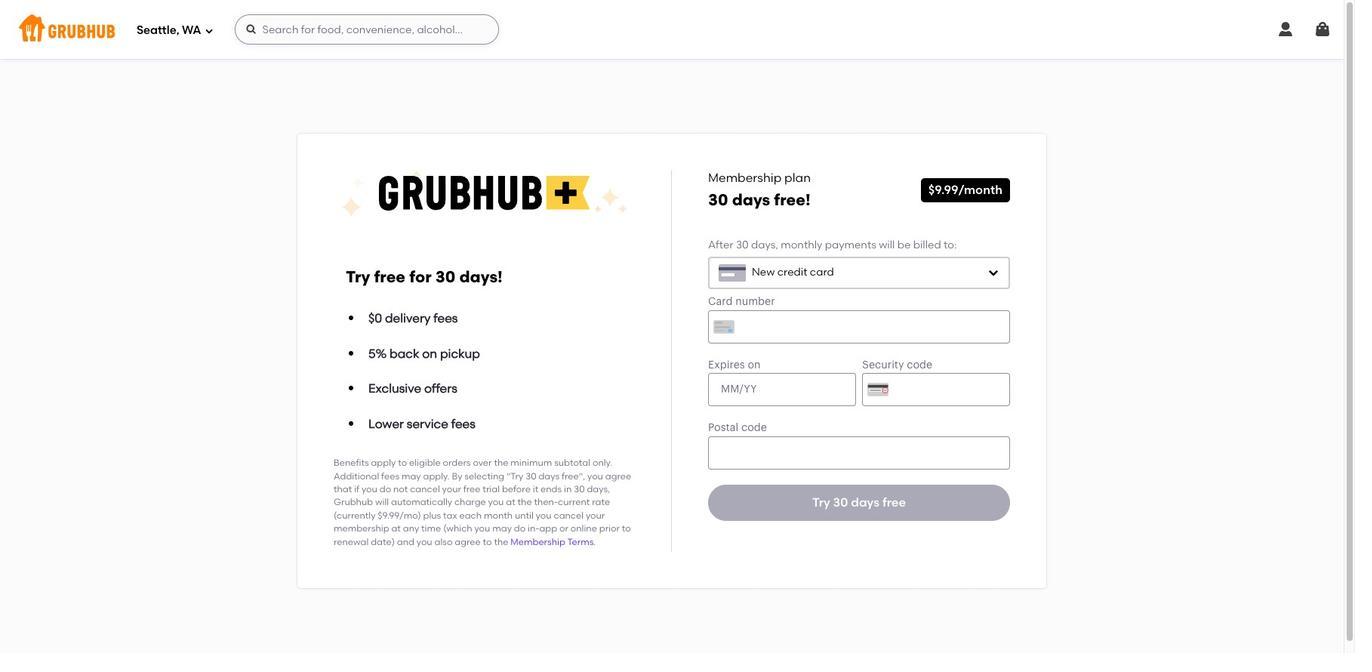 Task type: vqa. For each thing, say whether or not it's contained in the screenshot.
2349 pembroke ct
no



Task type: locate. For each thing, give the bounding box(es) containing it.
30
[[708, 191, 728, 209], [736, 239, 749, 252], [435, 267, 456, 286], [526, 471, 536, 481], [574, 484, 585, 495], [833, 495, 848, 509]]

days, up new
[[751, 239, 778, 252]]

at down $9.99/mo)
[[391, 523, 401, 534]]

0 horizontal spatial to
[[398, 458, 407, 468]]

may
[[402, 471, 421, 481], [492, 523, 512, 534]]

membership down in-
[[511, 537, 565, 547]]

date)
[[371, 537, 395, 547]]

0 vertical spatial try
[[346, 267, 370, 286]]

0 horizontal spatial svg image
[[245, 23, 257, 35]]

1 vertical spatial will
[[375, 497, 389, 508]]

1 vertical spatial do
[[514, 523, 526, 534]]

at
[[506, 497, 515, 508], [391, 523, 401, 534]]

days,
[[751, 239, 778, 252], [587, 484, 610, 495]]

membership terms link
[[511, 537, 594, 547]]

membership plan 30 days free!
[[708, 171, 811, 209]]

time
[[421, 523, 441, 534]]

app
[[539, 523, 557, 534]]

to right prior
[[622, 523, 631, 534]]

1 vertical spatial fees
[[451, 417, 475, 431]]

fees for lower service fees
[[451, 417, 475, 431]]

days, up the 'rate'
[[587, 484, 610, 495]]

try
[[346, 267, 370, 286], [812, 495, 830, 509]]

lower
[[368, 417, 404, 431]]

1 vertical spatial the
[[518, 497, 532, 508]]

main navigation navigation
[[0, 0, 1344, 59]]

0 vertical spatial fees
[[434, 311, 458, 325]]

2 horizontal spatial svg image
[[1314, 20, 1332, 39]]

0 vertical spatial will
[[879, 239, 895, 252]]

membership terms .
[[511, 537, 596, 547]]

2 horizontal spatial to
[[622, 523, 631, 534]]

to down month
[[483, 537, 492, 547]]

fees down apply
[[381, 471, 399, 481]]

membership inside membership plan 30 days free!
[[708, 171, 782, 185]]

2 horizontal spatial free
[[883, 495, 906, 509]]

you down each on the bottom of the page
[[474, 523, 490, 534]]

0 vertical spatial days,
[[751, 239, 778, 252]]

0 vertical spatial agree
[[605, 471, 631, 481]]

the up until
[[518, 497, 532, 508]]

fees right service
[[451, 417, 475, 431]]

1 horizontal spatial to
[[483, 537, 492, 547]]

fees
[[434, 311, 458, 325], [451, 417, 475, 431], [381, 471, 399, 481]]

1 horizontal spatial membership
[[708, 171, 782, 185]]

plan
[[784, 171, 811, 185]]

2 vertical spatial fees
[[381, 471, 399, 481]]

cancel up or
[[554, 510, 584, 521]]

1 vertical spatial membership
[[511, 537, 565, 547]]

you down then-
[[536, 510, 552, 521]]

$9.99/month
[[928, 183, 1003, 197]]

to right apply
[[398, 458, 407, 468]]

0 vertical spatial may
[[402, 471, 421, 481]]

fees right delivery
[[434, 311, 458, 325]]

1 vertical spatial your
[[586, 510, 605, 521]]

svg image
[[1314, 20, 1332, 39], [245, 23, 257, 35], [987, 267, 1000, 279]]

plus
[[423, 510, 441, 521]]

membership up the free!
[[708, 171, 782, 185]]

1 horizontal spatial free
[[463, 484, 481, 495]]

try 30 days free
[[812, 495, 906, 509]]

days inside button
[[851, 495, 880, 509]]

0 vertical spatial days
[[732, 191, 770, 209]]

delivery
[[385, 311, 431, 325]]

days!
[[459, 267, 503, 286]]

cancel up automatically
[[410, 484, 440, 495]]

1 horizontal spatial try
[[812, 495, 830, 509]]

1 vertical spatial to
[[622, 523, 631, 534]]

do
[[380, 484, 391, 495], [514, 523, 526, 534]]

0 horizontal spatial do
[[380, 484, 391, 495]]

1 horizontal spatial days,
[[751, 239, 778, 252]]

will left be
[[879, 239, 895, 252]]

try for try free for 30 days!
[[346, 267, 370, 286]]

0 horizontal spatial free
[[374, 267, 405, 286]]

do left not
[[380, 484, 391, 495]]

0 vertical spatial your
[[442, 484, 461, 495]]

svg image
[[1277, 20, 1295, 39], [204, 26, 213, 35]]

1 horizontal spatial at
[[506, 497, 515, 508]]

2 vertical spatial to
[[483, 537, 492, 547]]

your down by
[[442, 484, 461, 495]]

1 horizontal spatial days
[[732, 191, 770, 209]]

0 horizontal spatial days,
[[587, 484, 610, 495]]

will
[[879, 239, 895, 252], [375, 497, 389, 508]]

only.
[[593, 458, 612, 468]]

1 vertical spatial days
[[539, 471, 560, 481]]

2 horizontal spatial days
[[851, 495, 880, 509]]

exclusive offers
[[368, 381, 457, 396]]

on
[[422, 346, 437, 361]]

month
[[484, 510, 513, 521]]

to
[[398, 458, 407, 468], [622, 523, 631, 534], [483, 537, 492, 547]]

current
[[558, 497, 590, 508]]

1 vertical spatial agree
[[455, 537, 481, 547]]

0 horizontal spatial will
[[375, 497, 389, 508]]

0 vertical spatial at
[[506, 497, 515, 508]]

also
[[434, 537, 453, 547]]

additional
[[334, 471, 379, 481]]

at down before
[[506, 497, 515, 508]]

agree
[[605, 471, 631, 481], [455, 537, 481, 547]]

0 horizontal spatial agree
[[455, 537, 481, 547]]

rate
[[592, 497, 610, 508]]

do left in-
[[514, 523, 526, 534]]

0 vertical spatial cancel
[[410, 484, 440, 495]]

membership logo image
[[340, 170, 628, 218]]

1 vertical spatial days,
[[587, 484, 610, 495]]

billed
[[913, 239, 941, 252]]

until
[[515, 510, 534, 521]]

back
[[390, 346, 419, 361]]

terms
[[567, 537, 594, 547]]

0 vertical spatial membership
[[708, 171, 782, 185]]

1 horizontal spatial cancel
[[554, 510, 584, 521]]

0 vertical spatial do
[[380, 484, 391, 495]]

0 horizontal spatial try
[[346, 267, 370, 286]]

try inside try 30 days free button
[[812, 495, 830, 509]]

days
[[732, 191, 770, 209], [539, 471, 560, 481], [851, 495, 880, 509]]

1 vertical spatial cancel
[[554, 510, 584, 521]]

0 horizontal spatial svg image
[[204, 26, 213, 35]]

fees inside benefits apply to eligible orders over the minimum subtotal only. additional fees may apply. by selecting "try 30 days free", you agree that if you do not cancel your free trial before it ends in 30 days, grubhub will automatically charge you at the then-current rate (currently $9.99/mo) plus tax each month until you cancel your membership at any time (which you may do in-app or online prior to renewal date) and you also agree to the
[[381, 471, 399, 481]]

selecting
[[465, 471, 504, 481]]

you
[[587, 471, 603, 481], [362, 484, 377, 495], [488, 497, 504, 508], [536, 510, 552, 521], [474, 523, 490, 534], [417, 537, 432, 547]]

1 vertical spatial may
[[492, 523, 512, 534]]

your down the 'rate'
[[586, 510, 605, 521]]

new credit card
[[752, 266, 834, 279]]

seattle,
[[137, 23, 179, 37]]

free!
[[774, 191, 811, 209]]

agree down (which at the left of the page
[[455, 537, 481, 547]]

the right over
[[494, 458, 508, 468]]

0 horizontal spatial at
[[391, 523, 401, 534]]

may up not
[[402, 471, 421, 481]]

renewal
[[334, 537, 369, 547]]

$9.99/mo)
[[378, 510, 421, 521]]

minimum
[[511, 458, 552, 468]]

may down month
[[492, 523, 512, 534]]

for
[[409, 267, 432, 286]]

membership
[[708, 171, 782, 185], [511, 537, 565, 547]]

will up $9.99/mo)
[[375, 497, 389, 508]]

not
[[393, 484, 408, 495]]

30 inside try 30 days free button
[[833, 495, 848, 509]]

1 horizontal spatial will
[[879, 239, 895, 252]]

cancel
[[410, 484, 440, 495], [554, 510, 584, 521]]

trial
[[483, 484, 500, 495]]

membership for 30
[[708, 171, 782, 185]]

it
[[533, 484, 538, 495]]

to:
[[944, 239, 957, 252]]

5%
[[368, 346, 387, 361]]

0 horizontal spatial days
[[539, 471, 560, 481]]

free
[[374, 267, 405, 286], [463, 484, 481, 495], [883, 495, 906, 509]]

the down month
[[494, 537, 508, 547]]

2 vertical spatial days
[[851, 495, 880, 509]]

agree down the only.
[[605, 471, 631, 481]]

1 vertical spatial try
[[812, 495, 830, 509]]

0 horizontal spatial membership
[[511, 537, 565, 547]]

1 horizontal spatial your
[[586, 510, 605, 521]]

credit
[[777, 266, 807, 279]]

0 vertical spatial the
[[494, 458, 508, 468]]



Task type: describe. For each thing, give the bounding box(es) containing it.
30 inside membership plan 30 days free!
[[708, 191, 728, 209]]

before
[[502, 484, 531, 495]]

after 30 days, monthly payments will be billed to:
[[708, 239, 957, 252]]

by
[[452, 471, 462, 481]]

eligible
[[409, 458, 441, 468]]

membership for .
[[511, 537, 565, 547]]

and
[[397, 537, 414, 547]]

will inside benefits apply to eligible orders over the minimum subtotal only. additional fees may apply. by selecting "try 30 days free", you agree that if you do not cancel your free trial before it ends in 30 days, grubhub will automatically charge you at the then-current rate (currently $9.99/mo) plus tax each month until you cancel your membership at any time (which you may do in-app or online prior to renewal date) and you also agree to the
[[375, 497, 389, 508]]

charge
[[454, 497, 486, 508]]

pickup
[[440, 346, 480, 361]]

in
[[564, 484, 572, 495]]

payments
[[825, 239, 876, 252]]

.
[[594, 537, 596, 547]]

grubhub
[[334, 497, 373, 508]]

offers
[[424, 381, 457, 396]]

try for try 30 days free
[[812, 495, 830, 509]]

tax
[[443, 510, 457, 521]]

1 vertical spatial at
[[391, 523, 401, 534]]

prior
[[599, 523, 620, 534]]

2 vertical spatial the
[[494, 537, 508, 547]]

each
[[459, 510, 482, 521]]

free",
[[562, 471, 585, 481]]

you right if
[[362, 484, 377, 495]]

subtotal
[[554, 458, 590, 468]]

after
[[708, 239, 733, 252]]

apply
[[371, 458, 396, 468]]

Search for food, convenience, alcohol... search field
[[234, 14, 499, 45]]

new
[[752, 266, 775, 279]]

"try
[[506, 471, 523, 481]]

any
[[403, 523, 419, 534]]

try free for 30 days!
[[346, 267, 503, 286]]

orders
[[443, 458, 471, 468]]

in-
[[528, 523, 539, 534]]

1 horizontal spatial may
[[492, 523, 512, 534]]

(currently
[[334, 510, 376, 521]]

1 horizontal spatial svg image
[[1277, 20, 1295, 39]]

card
[[810, 266, 834, 279]]

0 horizontal spatial may
[[402, 471, 421, 481]]

or
[[559, 523, 568, 534]]

0 horizontal spatial your
[[442, 484, 461, 495]]

if
[[354, 484, 359, 495]]

1 horizontal spatial agree
[[605, 471, 631, 481]]

lower service fees
[[368, 417, 475, 431]]

you down time
[[417, 537, 432, 547]]

days inside benefits apply to eligible orders over the minimum subtotal only. additional fees may apply. by selecting "try 30 days free", you agree that if you do not cancel your free trial before it ends in 30 days, grubhub will automatically charge you at the then-current rate (currently $9.99/mo) plus tax each month until you cancel your membership at any time (which you may do in-app or online prior to renewal date) and you also agree to the
[[539, 471, 560, 481]]

you up month
[[488, 497, 504, 508]]

0 vertical spatial to
[[398, 458, 407, 468]]

that
[[334, 484, 352, 495]]

1 horizontal spatial do
[[514, 523, 526, 534]]

try 30 days free button
[[708, 485, 1010, 521]]

1 horizontal spatial svg image
[[987, 267, 1000, 279]]

apply.
[[423, 471, 450, 481]]

over
[[473, 458, 492, 468]]

days, inside benefits apply to eligible orders over the minimum subtotal only. additional fees may apply. by selecting "try 30 days free", you agree that if you do not cancel your free trial before it ends in 30 days, grubhub will automatically charge you at the then-current rate (currently $9.99/mo) plus tax each month until you cancel your membership at any time (which you may do in-app or online prior to renewal date) and you also agree to the
[[587, 484, 610, 495]]

exclusive
[[368, 381, 421, 396]]

benefits
[[334, 458, 369, 468]]

then-
[[534, 497, 558, 508]]

0 horizontal spatial cancel
[[410, 484, 440, 495]]

membership
[[334, 523, 389, 534]]

wa
[[182, 23, 201, 37]]

$0
[[368, 311, 382, 325]]

online
[[571, 523, 597, 534]]

$0 delivery fees
[[368, 311, 458, 325]]

seattle, wa
[[137, 23, 201, 37]]

fees for $0 delivery fees
[[434, 311, 458, 325]]

monthly
[[781, 239, 822, 252]]

(which
[[443, 523, 472, 534]]

you down the only.
[[587, 471, 603, 481]]

free inside try 30 days free button
[[883, 495, 906, 509]]

be
[[897, 239, 911, 252]]

days inside membership plan 30 days free!
[[732, 191, 770, 209]]

free inside benefits apply to eligible orders over the minimum subtotal only. additional fees may apply. by selecting "try 30 days free", you agree that if you do not cancel your free trial before it ends in 30 days, grubhub will automatically charge you at the then-current rate (currently $9.99/mo) plus tax each month until you cancel your membership at any time (which you may do in-app or online prior to renewal date) and you also agree to the
[[463, 484, 481, 495]]

service
[[407, 417, 448, 431]]

automatically
[[391, 497, 452, 508]]

5% back on pickup
[[368, 346, 480, 361]]

ends
[[541, 484, 562, 495]]

benefits apply to eligible orders over the minimum subtotal only. additional fees may apply. by selecting "try 30 days free", you agree that if you do not cancel your free trial before it ends in 30 days, grubhub will automatically charge you at the then-current rate (currently $9.99/mo) plus tax each month until you cancel your membership at any time (which you may do in-app or online prior to renewal date) and you also agree to the
[[334, 458, 631, 547]]



